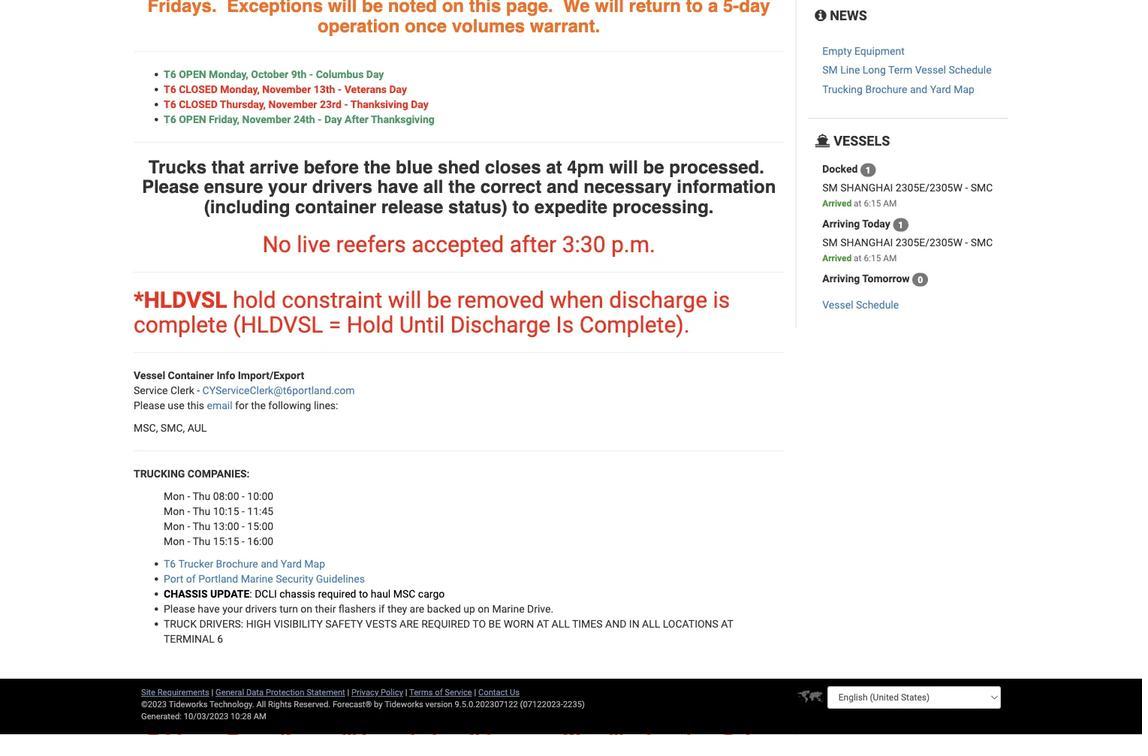 Task type: describe. For each thing, give the bounding box(es) containing it.
1 vertical spatial marine
[[492, 603, 525, 615]]

rights
[[268, 700, 292, 709]]

t6 open monday, october 9th - columbus day t6 closed monday, november 13th - veterans day t6 closed thursday, november 23rd - thanksiving day t6 open friday, november 24th - day after thanksgiving
[[164, 68, 435, 125]]

please inside t6 trucker brochure and yard map port of portland marine security guidelines chassis update : dcli chassis required to haul msc cargo please have your drivers turn on their flashers if they are backed up on marine drive. truck drivers: high visibility safety vests are required to be worn at all times and in all locations at terminal 6
[[164, 603, 195, 615]]

data
[[246, 688, 264, 697]]

shanghai inside docked 1 sm shanghai 2305e / 2305w - smc arrived at 6:15 am
[[841, 182, 893, 194]]

truck
[[164, 618, 197, 630]]

visibility
[[274, 618, 323, 630]]

haul
[[371, 588, 391, 600]]

5-
[[723, 0, 739, 16]]

2 thu from the top
[[193, 505, 211, 518]]

port
[[164, 573, 184, 585]]

news
[[827, 7, 868, 23]]

4 mon from the top
[[164, 535, 185, 548]]

version
[[426, 700, 453, 709]]

- inside vessel container info import/export service clerk - cyserviceclerk@t6portland.com please use this email for the following lines:
[[197, 384, 200, 397]]

(hldvsl
[[233, 311, 323, 338]]

4 | from the left
[[474, 688, 476, 697]]

empty
[[823, 45, 852, 57]]

- inside arriving today 1 sm shanghai 2305e / 2305w - smc arrived at 6:15 am
[[966, 237, 968, 249]]

arriving for tomorrow
[[823, 273, 860, 285]]

removed
[[457, 287, 545, 313]]

vessel schedule link
[[823, 299, 899, 311]]

msc, smc, aul
[[134, 422, 207, 434]]

1 horizontal spatial the
[[364, 157, 391, 178]]

vessel container info import/export service clerk - cyserviceclerk@t6portland.com please use this email for the following lines:
[[134, 369, 355, 412]]

day
[[739, 0, 771, 16]]

service inside vessel container info import/export service clerk - cyserviceclerk@t6portland.com please use this email for the following lines:
[[134, 384, 168, 397]]

info circle image
[[815, 8, 827, 22]]

smc inside docked 1 sm shanghai 2305e / 2305w - smc arrived at 6:15 am
[[971, 182, 993, 194]]

general data protection statement link
[[216, 688, 345, 697]]

2 horizontal spatial on
[[478, 603, 490, 615]]

3 mon from the top
[[164, 520, 185, 533]]

email
[[207, 399, 233, 412]]

1 t6 from the top
[[164, 68, 176, 80]]

msc,
[[134, 422, 158, 434]]

be inside '.  exceptions will be noted on this page.  we will return to a 5-day operation once volumes warrant.'
[[362, 0, 383, 16]]

1 all from the left
[[552, 618, 570, 630]]

23rd
[[320, 98, 342, 110]]

and inside t6 trucker brochure and yard map port of portland marine security guidelines chassis update : dcli chassis required to haul msc cargo please have your drivers turn on their flashers if they are backed up on marine drive. truck drivers: high visibility safety vests are required to be worn at all times and in all locations at terminal 6
[[261, 558, 278, 570]]

generated:
[[141, 712, 182, 721]]

mon - thu 08:00 - 10:00 mon - thu 10:15 - 11:45 mon - thu 13:00 - 15:00 mon - thu 15:15 - 16:00
[[164, 490, 274, 548]]

is
[[713, 287, 730, 313]]

1 inside docked 1 sm shanghai 2305e / 2305w - smc arrived at 6:15 am
[[866, 165, 871, 175]]

arriving today 1 sm shanghai 2305e / 2305w - smc arrived at 6:15 am
[[823, 218, 993, 264]]

be
[[489, 618, 501, 630]]

requirements
[[158, 688, 209, 697]]

following
[[268, 399, 311, 412]]

safety
[[325, 618, 363, 630]]

2305w inside arriving today 1 sm shanghai 2305e / 2305w - smc arrived at 6:15 am
[[930, 237, 963, 249]]

warrant.
[[530, 15, 600, 36]]

map inside t6 trucker brochure and yard map port of portland marine security guidelines chassis update : dcli chassis required to haul msc cargo please have your drivers turn on their flashers if they are backed up on marine drive. truck drivers: high visibility safety vests are required to be worn at all times and in all locations at terminal 6
[[305, 558, 325, 570]]

be inside hold constraint will be removed when discharge is complete (hldvsl = hold until discharge is complete).
[[427, 287, 452, 313]]

arriving for today
[[823, 218, 860, 230]]

will right we on the top of the page
[[595, 0, 624, 16]]

complete).
[[580, 311, 690, 338]]

2 all from the left
[[642, 618, 661, 630]]

empty equipment link
[[823, 45, 905, 57]]

shanghai inside arriving today 1 sm shanghai 2305e / 2305w - smc arrived at 6:15 am
[[841, 237, 893, 249]]

in
[[629, 618, 640, 630]]

of inside site requirements | general data protection statement | privacy policy | terms of service | contact us ©2023 tideworks technology. all rights reserved. forecast® by tideworks version 9.5.0.202307122 (07122023-2235) generated: 10/03/2023 10:28 am
[[435, 688, 443, 697]]

smc inside arriving today 1 sm shanghai 2305e / 2305w - smc arrived at 6:15 am
[[971, 237, 993, 249]]

2305w inside docked 1 sm shanghai 2305e / 2305w - smc arrived at 6:15 am
[[930, 182, 963, 194]]

dcli
[[255, 588, 277, 600]]

no
[[262, 231, 291, 258]]

reefers
[[336, 231, 406, 258]]

sm for line
[[823, 64, 838, 76]]

2 vertical spatial november
[[242, 113, 291, 125]]

please inside trucks that arrive before the blue shed closes at 4pm will be processed. please ensure your drivers have all the correct and necessary information (including container release status) to expedite processing.
[[142, 177, 199, 197]]

1 vertical spatial november
[[269, 98, 317, 110]]

brochure inside "empty equipment sm line long term vessel schedule trucking brochure and yard map"
[[866, 83, 908, 95]]

flashers
[[339, 603, 376, 615]]

15:00
[[247, 520, 274, 533]]

0 horizontal spatial on
[[301, 603, 313, 615]]

are
[[410, 603, 425, 615]]

trucking companies:
[[134, 468, 250, 480]]

trucker
[[178, 558, 213, 570]]

update
[[210, 588, 250, 600]]

ship image
[[815, 134, 831, 147]]

1 thu from the top
[[193, 490, 211, 503]]

day up thanksgiving
[[411, 98, 429, 110]]

blue
[[396, 157, 433, 178]]

10:28
[[231, 712, 252, 721]]

have inside t6 trucker brochure and yard map port of portland marine security guidelines chassis update : dcli chassis required to haul msc cargo please have your drivers turn on their flashers if they are backed up on marine drive. truck drivers: high visibility safety vests are required to be worn at all times and in all locations at terminal 6
[[198, 603, 220, 615]]

drivers:
[[199, 618, 244, 630]]

term
[[889, 64, 913, 76]]

correct
[[481, 177, 542, 197]]

trucking
[[823, 83, 863, 95]]

import/export
[[238, 369, 304, 382]]

4 thu from the top
[[193, 535, 211, 548]]

2 closed from the top
[[179, 98, 218, 110]]

statement
[[307, 688, 345, 697]]

1 vertical spatial monday,
[[220, 83, 260, 95]]

portland
[[198, 573, 238, 585]]

2 open from the top
[[179, 113, 206, 125]]

protection
[[266, 688, 305, 697]]

9.5.0.202307122
[[455, 700, 518, 709]]

live
[[297, 231, 331, 258]]

port of portland marine security guidelines link
[[164, 573, 365, 585]]

6:15 inside docked 1 sm shanghai 2305e / 2305w - smc arrived at 6:15 am
[[864, 198, 881, 209]]

vests
[[366, 618, 397, 630]]

closes
[[485, 157, 541, 178]]

terms
[[409, 688, 433, 697]]

shed
[[438, 157, 480, 178]]

*hldvsl
[[134, 287, 227, 313]]

t6 trucker brochure and yard map link
[[164, 558, 325, 570]]

cyserviceclerk@t6portland.com
[[202, 384, 355, 397]]

discharge
[[450, 311, 551, 338]]

empty equipment sm line long term vessel schedule trucking brochure and yard map
[[823, 45, 992, 95]]

- inside docked 1 sm shanghai 2305e / 2305w - smc arrived at 6:15 am
[[966, 182, 968, 194]]

vessel for vessel schedule
[[823, 299, 854, 311]]

complete
[[134, 311, 227, 338]]

at inside arriving today 1 sm shanghai 2305e / 2305w - smc arrived at 6:15 am
[[854, 253, 862, 264]]

is
[[556, 311, 574, 338]]

to
[[473, 618, 486, 630]]

guidelines
[[316, 573, 365, 585]]

08:00
[[213, 490, 239, 503]]

trucking
[[134, 468, 185, 480]]

10/03/2023
[[184, 712, 229, 721]]

1 mon from the top
[[164, 490, 185, 503]]

site requirements link
[[141, 688, 209, 697]]

hold constraint will be removed when discharge is complete (hldvsl = hold until discharge is complete).
[[134, 287, 730, 338]]

map inside "empty equipment sm line long term vessel schedule trucking brochure and yard map"
[[954, 83, 975, 95]]

0 vertical spatial monday,
[[209, 68, 248, 80]]

once
[[405, 15, 447, 36]]

3 t6 from the top
[[164, 98, 176, 110]]

turn
[[280, 603, 298, 615]]

and inside trucks that arrive before the blue shed closes at 4pm will be processed. please ensure your drivers have all the correct and necessary information (including container release status) to expedite processing.
[[547, 177, 579, 197]]

day down 23rd
[[324, 113, 342, 125]]

the inside vessel container info import/export service clerk - cyserviceclerk@t6portland.com please use this email for the following lines:
[[251, 399, 266, 412]]

thanksiving
[[351, 98, 408, 110]]

return
[[629, 0, 681, 16]]

veterans
[[345, 83, 387, 95]]

drivers inside trucks that arrive before the blue shed closes at 4pm will be processed. please ensure your drivers have all the correct and necessary information (including container release status) to expedite processing.
[[312, 177, 372, 197]]

t6 inside t6 trucker brochure and yard map port of portland marine security guidelines chassis update : dcli chassis required to haul msc cargo please have your drivers turn on their flashers if they are backed up on marine drive. truck drivers: high visibility safety vests are required to be worn at all times and in all locations at terminal 6
[[164, 558, 176, 570]]

am inside arriving today 1 sm shanghai 2305e / 2305w - smc arrived at 6:15 am
[[884, 253, 897, 264]]

0 horizontal spatial marine
[[241, 573, 273, 585]]

am inside site requirements | general data protection statement | privacy policy | terms of service | contact us ©2023 tideworks technology. all rights reserved. forecast® by tideworks version 9.5.0.202307122 (07122023-2235) generated: 10/03/2023 10:28 am
[[254, 712, 267, 721]]

4pm
[[567, 157, 604, 178]]

msc
[[393, 588, 416, 600]]

discharge
[[609, 287, 708, 313]]

volumes
[[452, 15, 525, 36]]

a
[[708, 0, 718, 16]]



Task type: locate. For each thing, give the bounding box(es) containing it.
0 vertical spatial please
[[142, 177, 199, 197]]

1 shanghai from the top
[[841, 182, 893, 194]]

1 vertical spatial open
[[179, 113, 206, 125]]

2305e inside docked 1 sm shanghai 2305e / 2305w - smc arrived at 6:15 am
[[896, 182, 926, 194]]

2 2305w from the top
[[930, 237, 963, 249]]

0 horizontal spatial service
[[134, 384, 168, 397]]

1 horizontal spatial marine
[[492, 603, 525, 615]]

worn
[[504, 618, 534, 630]]

the right for
[[251, 399, 266, 412]]

2305w up arriving today 1 sm shanghai 2305e / 2305w - smc arrived at 6:15 am
[[930, 182, 963, 194]]

day up thanksiving
[[389, 83, 407, 95]]

2 vertical spatial be
[[427, 287, 452, 313]]

be
[[362, 0, 383, 16], [643, 157, 665, 178], [427, 287, 452, 313]]

0 vertical spatial shanghai
[[841, 182, 893, 194]]

1 horizontal spatial and
[[547, 177, 579, 197]]

thu left 10:15
[[193, 505, 211, 518]]

0 vertical spatial smc
[[971, 182, 993, 194]]

9th
[[291, 68, 307, 80]]

2305e inside arriving today 1 sm shanghai 2305e / 2305w - smc arrived at 6:15 am
[[896, 237, 926, 249]]

monday,
[[209, 68, 248, 80], [220, 83, 260, 95]]

2 smc from the top
[[971, 237, 993, 249]]

2 at from the left
[[721, 618, 734, 630]]

1 vertical spatial arriving
[[823, 273, 860, 285]]

2235)
[[563, 700, 585, 709]]

drivers inside t6 trucker brochure and yard map port of portland marine security guidelines chassis update : dcli chassis required to haul msc cargo please have your drivers turn on their flashers if they are backed up on marine drive. truck drivers: high visibility safety vests are required to be worn at all times and in all locations at terminal 6
[[245, 603, 277, 615]]

am up tomorrow
[[884, 253, 897, 264]]

the left blue
[[364, 157, 391, 178]]

2305e
[[896, 182, 926, 194], [896, 237, 926, 249]]

will up columbus at top
[[328, 0, 357, 16]]

on right up
[[478, 603, 490, 615]]

1 horizontal spatial yard
[[931, 83, 952, 95]]

1 vertical spatial /
[[926, 237, 930, 249]]

today
[[863, 218, 891, 230]]

yard inside "empty equipment sm line long term vessel schedule trucking brochure and yard map"
[[931, 83, 952, 95]]

1 2305w from the top
[[930, 182, 963, 194]]

to inside t6 trucker brochure and yard map port of portland marine security guidelines chassis update : dcli chassis required to haul msc cargo please have your drivers turn on their flashers if they are backed up on marine drive. truck drivers: high visibility safety vests are required to be worn at all times and in all locations at terminal 6
[[359, 588, 368, 600]]

1 horizontal spatial all
[[642, 618, 661, 630]]

1 vertical spatial be
[[643, 157, 665, 178]]

1 vertical spatial and
[[547, 177, 579, 197]]

1 2305e from the top
[[896, 182, 926, 194]]

0 horizontal spatial at
[[537, 618, 549, 630]]

0 vertical spatial 1
[[866, 165, 871, 175]]

brochure inside t6 trucker brochure and yard map port of portland marine security guidelines chassis update : dcli chassis required to haul msc cargo please have your drivers turn on their flashers if they are backed up on marine drive. truck drivers: high visibility safety vests are required to be worn at all times and in all locations at terminal 6
[[216, 558, 258, 570]]

will
[[328, 0, 357, 16], [595, 0, 624, 16], [609, 157, 638, 178], [388, 287, 422, 313]]

at left 4pm
[[546, 157, 562, 178]]

of down trucker
[[186, 573, 196, 585]]

2 vertical spatial am
[[254, 712, 267, 721]]

/ down docked 1 sm shanghai 2305e / 2305w - smc arrived at 6:15 am
[[926, 237, 930, 249]]

1 vertical spatial at
[[854, 198, 862, 209]]

companies:
[[188, 468, 250, 480]]

2 sm from the top
[[823, 182, 838, 194]]

2 horizontal spatial be
[[643, 157, 665, 178]]

brochure
[[866, 83, 908, 95], [216, 558, 258, 570]]

schedule inside "empty equipment sm line long term vessel schedule trucking brochure and yard map"
[[949, 64, 992, 76]]

please left that
[[142, 177, 199, 197]]

sm inside arriving today 1 sm shanghai 2305e / 2305w - smc arrived at 6:15 am
[[823, 237, 838, 249]]

info
[[217, 369, 235, 382]]

2 vertical spatial and
[[261, 558, 278, 570]]

yard up security
[[281, 558, 302, 570]]

am
[[884, 198, 897, 209], [884, 253, 897, 264], [254, 712, 267, 721]]

2 vertical spatial sm
[[823, 237, 838, 249]]

contact
[[479, 688, 508, 697]]

reserved.
[[294, 700, 331, 709]]

1 inside arriving today 1 sm shanghai 2305e / 2305w - smc arrived at 6:15 am
[[899, 220, 904, 230]]

thu down trucking companies:
[[193, 490, 211, 503]]

all right in
[[642, 618, 661, 630]]

1 horizontal spatial drivers
[[312, 177, 372, 197]]

0 vertical spatial service
[[134, 384, 168, 397]]

to up after
[[513, 197, 530, 217]]

0 vertical spatial map
[[954, 83, 975, 95]]

arrived inside docked 1 sm shanghai 2305e / 2305w - smc arrived at 6:15 am
[[823, 198, 852, 209]]

6:15 up "today"
[[864, 198, 881, 209]]

this inside vessel container info import/export service clerk - cyserviceclerk@t6portland.com please use this email for the following lines:
[[187, 399, 204, 412]]

vessel inside vessel container info import/export service clerk - cyserviceclerk@t6portland.com please use this email for the following lines:
[[134, 369, 165, 382]]

thursday,
[[220, 98, 266, 110]]

ensure
[[204, 177, 263, 197]]

sm
[[823, 64, 838, 76], [823, 182, 838, 194], [823, 237, 838, 249]]

shanghai down "today"
[[841, 237, 893, 249]]

2305w
[[930, 182, 963, 194], [930, 237, 963, 249]]

3 | from the left
[[405, 688, 408, 697]]

0 vertical spatial yard
[[931, 83, 952, 95]]

your right ensure
[[268, 177, 307, 197]]

be up processing.
[[643, 157, 665, 178]]

0 horizontal spatial schedule
[[856, 299, 899, 311]]

0 vertical spatial schedule
[[949, 64, 992, 76]]

| up forecast®
[[347, 688, 350, 697]]

0 horizontal spatial this
[[187, 399, 204, 412]]

shanghai down docked
[[841, 182, 893, 194]]

to up flashers
[[359, 588, 368, 600]]

have up "drivers:"
[[198, 603, 220, 615]]

service up "version"
[[445, 688, 472, 697]]

sm down docked
[[823, 182, 838, 194]]

arriving inside arriving today 1 sm shanghai 2305e / 2305w - smc arrived at 6:15 am
[[823, 218, 860, 230]]

service inside site requirements | general data protection statement | privacy policy | terms of service | contact us ©2023 tideworks technology. all rights reserved. forecast® by tideworks version 9.5.0.202307122 (07122023-2235) generated: 10/03/2023 10:28 am
[[445, 688, 472, 697]]

container
[[295, 197, 376, 217]]

drive.
[[527, 603, 554, 615]]

processed.
[[670, 157, 765, 178]]

to inside '.  exceptions will be noted on this page.  we will return to a 5-day operation once volumes warrant.'
[[686, 0, 703, 16]]

email link
[[207, 399, 233, 412]]

/ inside docked 1 sm shanghai 2305e / 2305w - smc arrived at 6:15 am
[[926, 182, 930, 194]]

sm inside docked 1 sm shanghai 2305e / 2305w - smc arrived at 6:15 am
[[823, 182, 838, 194]]

yard down sm line long term vessel schedule link
[[931, 83, 952, 95]]

10:15
[[213, 505, 239, 518]]

to inside trucks that arrive before the blue shed closes at 4pm will be processed. please ensure your drivers have all the correct and necessary information (including container release status) to expedite processing.
[[513, 197, 530, 217]]

on inside '.  exceptions will be noted on this page.  we will return to a 5-day operation once volumes warrant.'
[[442, 0, 464, 16]]

1 sm from the top
[[823, 64, 838, 76]]

please up truck
[[164, 603, 195, 615]]

yard inside t6 trucker brochure and yard map port of portland marine security guidelines chassis update : dcli chassis required to haul msc cargo please have your drivers turn on their flashers if they are backed up on marine drive. truck drivers: high visibility safety vests are required to be worn at all times and in all locations at terminal 6
[[281, 558, 302, 570]]

0 horizontal spatial vessel
[[134, 369, 165, 382]]

by
[[374, 700, 383, 709]]

1 vertical spatial 1
[[899, 220, 904, 230]]

terms of service link
[[409, 688, 472, 697]]

will right 4pm
[[609, 157, 638, 178]]

november down 'thursday,'
[[242, 113, 291, 125]]

2 / from the top
[[926, 237, 930, 249]]

all
[[552, 618, 570, 630], [642, 618, 661, 630]]

2 6:15 from the top
[[864, 253, 881, 264]]

will inside hold constraint will be removed when discharge is complete (hldvsl = hold until discharge is complete).
[[388, 287, 422, 313]]

of up "version"
[[435, 688, 443, 697]]

noted
[[388, 0, 437, 16]]

1 vertical spatial 2305e
[[896, 237, 926, 249]]

3 sm from the top
[[823, 237, 838, 249]]

2 horizontal spatial and
[[910, 83, 928, 95]]

0 horizontal spatial be
[[362, 0, 383, 16]]

0 vertical spatial and
[[910, 83, 928, 95]]

your inside t6 trucker brochure and yard map port of portland marine security guidelines chassis update : dcli chassis required to haul msc cargo please have your drivers turn on their flashers if they are backed up on marine drive. truck drivers: high visibility safety vests are required to be worn at all times and in all locations at terminal 6
[[222, 603, 243, 615]]

6:15 inside arriving today 1 sm shanghai 2305e / 2305w - smc arrived at 6:15 am
[[864, 253, 881, 264]]

trucks that arrive before the blue shed closes at 4pm will be processed. please ensure your drivers have all the correct and necessary information (including container release status) to expedite processing.
[[142, 157, 776, 217]]

1 vertical spatial drivers
[[245, 603, 277, 615]]

(including
[[204, 197, 290, 217]]

0 vertical spatial open
[[179, 68, 206, 80]]

1 horizontal spatial on
[[442, 0, 464, 16]]

1 / from the top
[[926, 182, 930, 194]]

1 vertical spatial smc
[[971, 237, 993, 249]]

6:15 up arriving tomorrow 0
[[864, 253, 881, 264]]

cargo
[[418, 588, 445, 600]]

1 vertical spatial please
[[134, 399, 165, 412]]

are
[[400, 618, 419, 630]]

your inside trucks that arrive before the blue shed closes at 4pm will be processed. please ensure your drivers have all the correct and necessary information (including container release status) to expedite processing.
[[268, 177, 307, 197]]

at inside docked 1 sm shanghai 2305e / 2305w - smc arrived at 6:15 am
[[854, 198, 862, 209]]

| up 9.5.0.202307122
[[474, 688, 476, 697]]

mon
[[164, 490, 185, 503], [164, 505, 185, 518], [164, 520, 185, 533], [164, 535, 185, 548]]

0 vertical spatial have
[[377, 177, 419, 197]]

1 vertical spatial arrived
[[823, 253, 852, 264]]

their
[[315, 603, 336, 615]]

2 2305e from the top
[[896, 237, 926, 249]]

2 horizontal spatial to
[[686, 0, 703, 16]]

2 horizontal spatial the
[[449, 177, 476, 197]]

1 open from the top
[[179, 68, 206, 80]]

1 horizontal spatial map
[[954, 83, 975, 95]]

policy
[[381, 688, 403, 697]]

forecast®
[[333, 700, 372, 709]]

0 vertical spatial arrived
[[823, 198, 852, 209]]

1 closed from the top
[[179, 83, 218, 95]]

1 arrived from the top
[[823, 198, 852, 209]]

vessel down arriving tomorrow 0
[[823, 299, 854, 311]]

schedule down arriving tomorrow 0
[[856, 299, 899, 311]]

sm inside "empty equipment sm line long term vessel schedule trucking brochure and yard map"
[[823, 64, 838, 76]]

map down sm line long term vessel schedule link
[[954, 83, 975, 95]]

0 vertical spatial to
[[686, 0, 703, 16]]

1 vertical spatial brochure
[[216, 558, 258, 570]]

vessel inside "empty equipment sm line long term vessel schedule trucking brochure and yard map"
[[915, 64, 946, 76]]

10:00
[[247, 490, 274, 503]]

3 thu from the top
[[193, 520, 211, 533]]

we
[[563, 0, 590, 16]]

to
[[686, 0, 703, 16], [513, 197, 530, 217], [359, 588, 368, 600]]

0 horizontal spatial all
[[552, 618, 570, 630]]

1 vertical spatial of
[[435, 688, 443, 697]]

at inside trucks that arrive before the blue shed closes at 4pm will be processed. please ensure your drivers have all the correct and necessary information (including container release status) to expedite processing.
[[546, 157, 562, 178]]

2305e up 0
[[896, 237, 926, 249]]

sm up arriving tomorrow 0
[[823, 237, 838, 249]]

1 vertical spatial have
[[198, 603, 220, 615]]

your down update
[[222, 603, 243, 615]]

this right once
[[469, 0, 501, 16]]

shanghai
[[841, 182, 893, 194], [841, 237, 893, 249]]

sm left line
[[823, 64, 838, 76]]

13th
[[314, 83, 335, 95]]

5 t6 from the top
[[164, 558, 176, 570]]

1 vertical spatial closed
[[179, 98, 218, 110]]

times
[[572, 618, 603, 630]]

have left all
[[377, 177, 419, 197]]

0 horizontal spatial your
[[222, 603, 243, 615]]

and up port of portland marine security guidelines link
[[261, 558, 278, 570]]

at up arriving tomorrow 0
[[854, 253, 862, 264]]

general
[[216, 688, 244, 697]]

arriving up vessel schedule link
[[823, 273, 860, 285]]

arrived inside arriving today 1 sm shanghai 2305e / 2305w - smc arrived at 6:15 am
[[823, 253, 852, 264]]

if
[[379, 603, 385, 615]]

service up 'use'
[[134, 384, 168, 397]]

0 vertical spatial /
[[926, 182, 930, 194]]

1 vertical spatial this
[[187, 399, 204, 412]]

2305w down docked 1 sm shanghai 2305e / 2305w - smc arrived at 6:15 am
[[930, 237, 963, 249]]

am up "today"
[[884, 198, 897, 209]]

be down accepted
[[427, 287, 452, 313]]

and inside "empty equipment sm line long term vessel schedule trucking brochure and yard map"
[[910, 83, 928, 95]]

brochure up portland
[[216, 558, 258, 570]]

2 arrived from the top
[[823, 253, 852, 264]]

0 vertical spatial marine
[[241, 573, 273, 585]]

have inside trucks that arrive before the blue shed closes at 4pm will be processed. please ensure your drivers have all the correct and necessary information (including container release status) to expedite processing.
[[377, 177, 419, 197]]

map up security
[[305, 558, 325, 570]]

thu left "13:00"
[[193, 520, 211, 533]]

0 vertical spatial be
[[362, 0, 383, 16]]

13:00
[[213, 520, 239, 533]]

drivers up live
[[312, 177, 372, 197]]

drivers up high in the bottom left of the page
[[245, 603, 277, 615]]

2305e up arriving today 1 sm shanghai 2305e / 2305w - smc arrived at 6:15 am
[[896, 182, 926, 194]]

1 vertical spatial 2305w
[[930, 237, 963, 249]]

all
[[257, 700, 266, 709]]

at down drive.
[[537, 618, 549, 630]]

1 arriving from the top
[[823, 218, 860, 230]]

will down the reefers
[[388, 287, 422, 313]]

1 vertical spatial map
[[305, 558, 325, 570]]

2 mon from the top
[[164, 505, 185, 518]]

0 vertical spatial your
[[268, 177, 307, 197]]

| left general on the left bottom
[[212, 688, 214, 697]]

1 vertical spatial to
[[513, 197, 530, 217]]

0 horizontal spatial to
[[359, 588, 368, 600]]

1 | from the left
[[212, 688, 214, 697]]

1 vertical spatial schedule
[[856, 299, 899, 311]]

map
[[954, 83, 975, 95], [305, 558, 325, 570]]

1 horizontal spatial 1
[[899, 220, 904, 230]]

2 vertical spatial at
[[854, 253, 862, 264]]

1 horizontal spatial vessel
[[823, 299, 854, 311]]

schedule right term
[[949, 64, 992, 76]]

up
[[464, 603, 475, 615]]

0 vertical spatial arriving
[[823, 218, 860, 230]]

thanksgiving
[[371, 113, 435, 125]]

please inside vessel container info import/export service clerk - cyserviceclerk@t6portland.com please use this email for the following lines:
[[134, 399, 165, 412]]

equipment
[[855, 45, 905, 57]]

am down all
[[254, 712, 267, 721]]

1 smc from the top
[[971, 182, 993, 194]]

0 horizontal spatial of
[[186, 573, 196, 585]]

us
[[510, 688, 520, 697]]

4 t6 from the top
[[164, 113, 176, 125]]

november
[[262, 83, 311, 95], [269, 98, 317, 110], [242, 113, 291, 125]]

contact us link
[[479, 688, 520, 697]]

no live reefers accepted after 3:30 p.m.
[[262, 231, 656, 258]]

use
[[168, 399, 185, 412]]

of inside t6 trucker brochure and yard map port of portland marine security guidelines chassis update : dcli chassis required to haul msc cargo please have your drivers turn on their flashers if they are backed up on marine drive. truck drivers: high visibility safety vests are required to be worn at all times and in all locations at terminal 6
[[186, 573, 196, 585]]

marine up worn
[[492, 603, 525, 615]]

0 horizontal spatial drivers
[[245, 603, 277, 615]]

2 vertical spatial to
[[359, 588, 368, 600]]

1 horizontal spatial have
[[377, 177, 419, 197]]

day up veterans
[[366, 68, 384, 80]]

chassis
[[280, 588, 316, 600]]

0 vertical spatial sm
[[823, 64, 838, 76]]

all down drive.
[[552, 618, 570, 630]]

1 at from the left
[[537, 618, 549, 630]]

2 arriving from the top
[[823, 273, 860, 285]]

all
[[424, 177, 444, 197]]

0 horizontal spatial and
[[261, 558, 278, 570]]

be inside trucks that arrive before the blue shed closes at 4pm will be processed. please ensure your drivers have all the correct and necessary information (including container release status) to expedite processing.
[[643, 157, 665, 178]]

1 right docked
[[866, 165, 871, 175]]

security
[[276, 573, 314, 585]]

cyserviceclerk@t6portland.com link
[[202, 384, 355, 397]]

tideworks
[[385, 700, 424, 709]]

terminal
[[164, 633, 215, 645]]

0 horizontal spatial brochure
[[216, 558, 258, 570]]

will inside trucks that arrive before the blue shed closes at 4pm will be processed. please ensure your drivers have all the correct and necessary information (including container release status) to expedite processing.
[[609, 157, 638, 178]]

expedite
[[535, 197, 608, 217]]

am inside docked 1 sm shanghai 2305e / 2305w - smc arrived at 6:15 am
[[884, 198, 897, 209]]

24th
[[294, 113, 315, 125]]

arriving left "today"
[[823, 218, 860, 230]]

1 vertical spatial 6:15
[[864, 253, 881, 264]]

arrived
[[823, 198, 852, 209], [823, 253, 852, 264]]

constraint
[[282, 287, 383, 313]]

1 horizontal spatial brochure
[[866, 83, 908, 95]]

0 vertical spatial drivers
[[312, 177, 372, 197]]

this right 'use'
[[187, 399, 204, 412]]

november down 9th
[[262, 83, 311, 95]]

0 vertical spatial brochure
[[866, 83, 908, 95]]

brochure down the long
[[866, 83, 908, 95]]

2 vertical spatial please
[[164, 603, 195, 615]]

2 | from the left
[[347, 688, 350, 697]]

1 vertical spatial am
[[884, 253, 897, 264]]

day
[[366, 68, 384, 80], [389, 83, 407, 95], [411, 98, 429, 110], [324, 113, 342, 125]]

0 horizontal spatial map
[[305, 558, 325, 570]]

and right correct
[[547, 177, 579, 197]]

november up 24th at top left
[[269, 98, 317, 110]]

-
[[309, 68, 313, 80], [338, 83, 342, 95], [344, 98, 348, 110], [318, 113, 322, 125], [966, 182, 968, 194], [966, 237, 968, 249], [197, 384, 200, 397], [187, 490, 190, 503], [242, 490, 245, 503], [187, 505, 190, 518], [242, 505, 245, 518], [187, 520, 190, 533], [242, 520, 245, 533], [187, 535, 190, 548], [242, 535, 245, 548]]

t6
[[164, 68, 176, 80], [164, 83, 176, 95], [164, 98, 176, 110], [164, 113, 176, 125], [164, 558, 176, 570]]

2 horizontal spatial vessel
[[915, 64, 946, 76]]

vessel for vessel container info import/export service clerk - cyserviceclerk@t6portland.com please use this email for the following lines:
[[134, 369, 165, 382]]

sm line long term vessel schedule link
[[823, 64, 992, 76]]

2 shanghai from the top
[[841, 237, 893, 249]]

marine up :
[[241, 573, 273, 585]]

to left a
[[686, 0, 703, 16]]

the right all
[[449, 177, 476, 197]]

0 vertical spatial november
[[262, 83, 311, 95]]

sm for shanghai
[[823, 182, 838, 194]]

locations
[[663, 618, 719, 630]]

vessel left container
[[134, 369, 165, 382]]

0 horizontal spatial 1
[[866, 165, 871, 175]]

1 right "today"
[[899, 220, 904, 230]]

be left noted
[[362, 0, 383, 16]]

| up tideworks
[[405, 688, 408, 697]]

columbus
[[316, 68, 364, 80]]

2 t6 from the top
[[164, 83, 176, 95]]

please up 'msc,'
[[134, 399, 165, 412]]

on up visibility
[[301, 603, 313, 615]]

technology.
[[210, 700, 254, 709]]

1 vertical spatial yard
[[281, 558, 302, 570]]

for
[[235, 399, 248, 412]]

11:45
[[247, 505, 274, 518]]

this inside '.  exceptions will be noted on this page.  we will return to a 5-day operation once volumes warrant.'
[[469, 0, 501, 16]]

/ up arriving today 1 sm shanghai 2305e / 2305w - smc arrived at 6:15 am
[[926, 182, 930, 194]]

thu up trucker
[[193, 535, 211, 548]]

arrived up arriving tomorrow 0
[[823, 253, 852, 264]]

and down sm line long term vessel schedule link
[[910, 83, 928, 95]]

1 vertical spatial sm
[[823, 182, 838, 194]]

arrived down docked
[[823, 198, 852, 209]]

1 horizontal spatial be
[[427, 287, 452, 313]]

at right locations
[[721, 618, 734, 630]]

1 horizontal spatial service
[[445, 688, 472, 697]]

1 vertical spatial shanghai
[[841, 237, 893, 249]]

0 horizontal spatial yard
[[281, 558, 302, 570]]

open
[[179, 68, 206, 80], [179, 113, 206, 125]]

arriving tomorrow 0
[[823, 273, 923, 285]]

line
[[841, 64, 860, 76]]

1 6:15 from the top
[[864, 198, 881, 209]]

vessel right term
[[915, 64, 946, 76]]

arrive
[[250, 157, 299, 178]]

/ inside arriving today 1 sm shanghai 2305e / 2305w - smc arrived at 6:15 am
[[926, 237, 930, 249]]

on right noted
[[442, 0, 464, 16]]

0 vertical spatial 6:15
[[864, 198, 881, 209]]

at down docked
[[854, 198, 862, 209]]

1 vertical spatial your
[[222, 603, 243, 615]]

0 vertical spatial closed
[[179, 83, 218, 95]]



Task type: vqa. For each thing, say whether or not it's contained in the screenshot.
second AT from the right
yes



